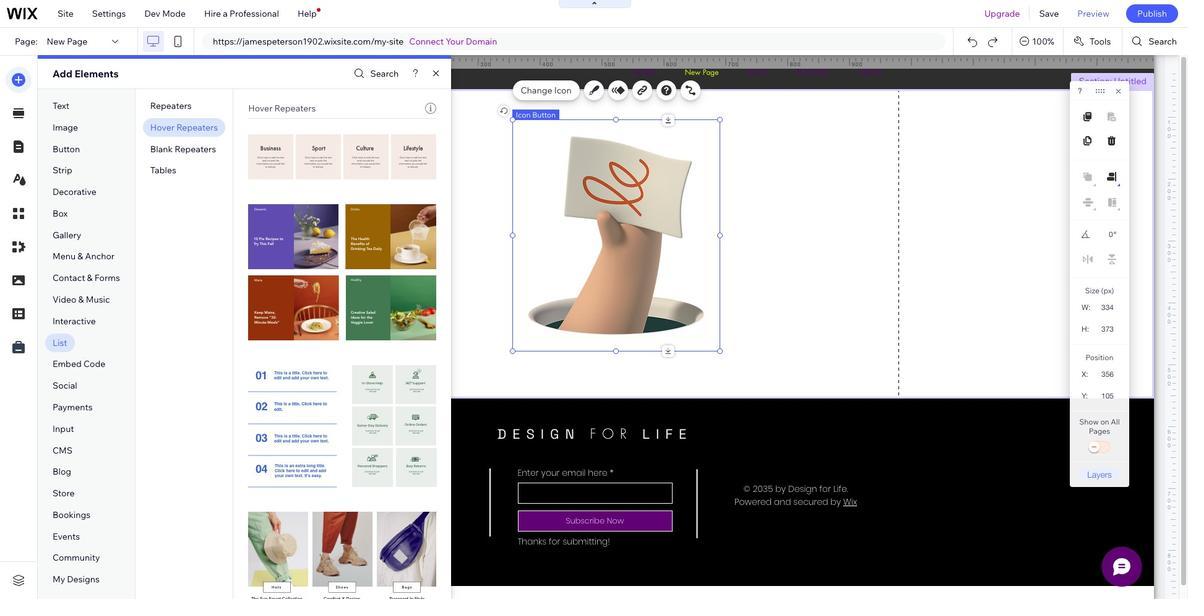 Task type: describe. For each thing, give the bounding box(es) containing it.
section:
[[1079, 76, 1113, 87]]

blog
[[53, 466, 71, 478]]

hire a professional
[[204, 8, 279, 19]]

video & music
[[53, 294, 110, 305]]

0 horizontal spatial button
[[53, 143, 80, 155]]

anchor
[[85, 251, 115, 262]]

save button
[[1030, 0, 1069, 27]]

°
[[1114, 230, 1117, 239]]

social
[[53, 380, 77, 391]]

layers
[[1088, 469, 1112, 480]]

music
[[86, 294, 110, 305]]

0 horizontal spatial hover
[[150, 122, 175, 133]]

menu & anchor
[[53, 251, 115, 262]]

add elements
[[53, 67, 119, 80]]

& for menu
[[78, 251, 83, 262]]

community
[[53, 553, 100, 564]]

1 vertical spatial icon
[[516, 110, 531, 119]]

on
[[1101, 417, 1110, 427]]

change
[[521, 85, 553, 96]]

site
[[389, 36, 404, 47]]

blank
[[150, 143, 173, 155]]

help
[[298, 8, 317, 19]]

code
[[84, 359, 105, 370]]

text
[[53, 100, 69, 111]]

domain
[[466, 36, 497, 47]]

layers button
[[1080, 468, 1120, 481]]

contact & forms
[[53, 273, 120, 284]]

800
[[790, 61, 801, 67]]

embed
[[53, 359, 82, 370]]

forms
[[95, 273, 120, 284]]

publish
[[1138, 8, 1168, 19]]

site
[[58, 8, 74, 19]]

?
[[1079, 87, 1083, 95]]

image
[[53, 122, 78, 133]]

payments
[[53, 402, 93, 413]]

700
[[728, 61, 740, 67]]

blank repeaters
[[150, 143, 216, 155]]

my
[[53, 574, 65, 585]]

icon button
[[516, 110, 556, 119]]

interactive
[[53, 316, 96, 327]]

page
[[67, 36, 88, 47]]

tables
[[150, 165, 176, 176]]

x:
[[1082, 370, 1089, 379]]

h:
[[1082, 325, 1090, 334]]

a
[[223, 8, 228, 19]]

900
[[852, 61, 863, 67]]

list
[[53, 337, 67, 348]]

position
[[1086, 353, 1114, 362]]

embed code
[[53, 359, 105, 370]]

all
[[1112, 417, 1120, 427]]

dev
[[145, 8, 160, 19]]

preview
[[1078, 8, 1110, 19]]

preview button
[[1069, 0, 1119, 27]]

section: untitled
[[1079, 76, 1147, 87]]

1 horizontal spatial search
[[1149, 36, 1178, 47]]

cms
[[53, 445, 72, 456]]

store
[[53, 488, 75, 499]]

contact
[[53, 273, 85, 284]]

? button
[[1079, 87, 1083, 95]]

bookings
[[53, 509, 91, 521]]

video
[[53, 294, 76, 305]]

connect
[[409, 36, 444, 47]]

1 horizontal spatial icon
[[555, 85, 572, 96]]



Task type: locate. For each thing, give the bounding box(es) containing it.
decorative
[[53, 186, 97, 198]]

professional
[[230, 8, 279, 19]]

1 vertical spatial hover repeaters
[[150, 122, 218, 133]]

input
[[53, 423, 74, 434]]

size
[[1086, 286, 1100, 295]]

0 horizontal spatial search button
[[351, 65, 399, 83]]

hover repeaters
[[248, 103, 316, 114], [150, 122, 218, 133]]

0 vertical spatial icon
[[555, 85, 572, 96]]

untitled
[[1115, 76, 1147, 87]]

search button down publish button
[[1123, 28, 1189, 55]]

1 vertical spatial search button
[[351, 65, 399, 83]]

search down publish
[[1149, 36, 1178, 47]]

publish button
[[1127, 4, 1179, 23]]

upgrade
[[985, 8, 1021, 19]]

1 vertical spatial &
[[87, 273, 93, 284]]

500
[[605, 61, 616, 67]]

designs
[[67, 574, 100, 585]]

1 vertical spatial hover
[[150, 122, 175, 133]]

search down site
[[371, 68, 399, 79]]

change icon
[[521, 85, 572, 96]]

0 vertical spatial hover repeaters
[[248, 103, 316, 114]]

1 horizontal spatial button
[[533, 110, 556, 119]]

& for video
[[78, 294, 84, 305]]

events
[[53, 531, 80, 542]]

new page
[[47, 36, 88, 47]]

400
[[543, 61, 554, 67]]

button down image
[[53, 143, 80, 155]]

y:
[[1082, 392, 1088, 401]]

& right menu
[[78, 251, 83, 262]]

0 vertical spatial button
[[533, 110, 556, 119]]

0 vertical spatial hover
[[248, 103, 273, 114]]

tools
[[1090, 36, 1112, 47]]

100%
[[1033, 36, 1055, 47]]

search
[[1149, 36, 1178, 47], [371, 68, 399, 79]]

new
[[47, 36, 65, 47]]

None text field
[[1097, 227, 1114, 243], [1095, 299, 1119, 316], [1096, 321, 1119, 337], [1095, 366, 1119, 383], [1095, 388, 1119, 404], [1097, 227, 1114, 243], [1095, 299, 1119, 316], [1096, 321, 1119, 337], [1095, 366, 1119, 383], [1095, 388, 1119, 404]]

w:
[[1082, 303, 1091, 312]]

1 horizontal spatial hover
[[248, 103, 273, 114]]

add
[[53, 67, 72, 80]]

your
[[446, 36, 464, 47]]

button down change icon
[[533, 110, 556, 119]]

show
[[1080, 417, 1099, 427]]

0 horizontal spatial search
[[371, 68, 399, 79]]

settings
[[92, 8, 126, 19]]

(px)
[[1102, 286, 1115, 295]]

https://jamespeterson1902.wixsite.com/my-
[[213, 36, 389, 47]]

tools button
[[1064, 28, 1123, 55]]

& for contact
[[87, 273, 93, 284]]

2 vertical spatial &
[[78, 294, 84, 305]]

0 vertical spatial &
[[78, 251, 83, 262]]

0 vertical spatial search button
[[1123, 28, 1189, 55]]

search button down the https://jamespeterson1902.wixsite.com/my-site connect your domain
[[351, 65, 399, 83]]

icon
[[555, 85, 572, 96], [516, 110, 531, 119]]

600
[[666, 61, 678, 67]]

icon down the change
[[516, 110, 531, 119]]

& left the "forms"
[[87, 273, 93, 284]]

my designs
[[53, 574, 100, 585]]

menu
[[53, 251, 76, 262]]

https://jamespeterson1902.wixsite.com/my-site connect your domain
[[213, 36, 497, 47]]

hire
[[204, 8, 221, 19]]

box
[[53, 208, 68, 219]]

icon right the change
[[555, 85, 572, 96]]

1 vertical spatial search
[[371, 68, 399, 79]]

1 horizontal spatial hover repeaters
[[248, 103, 316, 114]]

mode
[[162, 8, 186, 19]]

repeaters
[[150, 100, 192, 111], [275, 103, 316, 114], [177, 122, 218, 133], [175, 143, 216, 155]]

pages
[[1090, 427, 1111, 436]]

1 horizontal spatial search button
[[1123, 28, 1189, 55]]

show on all pages
[[1080, 417, 1120, 436]]

& right the video
[[78, 294, 84, 305]]

search button
[[1123, 28, 1189, 55], [351, 65, 399, 83]]

&
[[78, 251, 83, 262], [87, 273, 93, 284], [78, 294, 84, 305]]

0 horizontal spatial icon
[[516, 110, 531, 119]]

100% button
[[1013, 28, 1064, 55]]

1 vertical spatial button
[[53, 143, 80, 155]]

size (px)
[[1086, 286, 1115, 295]]

save
[[1040, 8, 1060, 19]]

hover
[[248, 103, 273, 114], [150, 122, 175, 133]]

300
[[481, 61, 492, 67]]

0 horizontal spatial hover repeaters
[[150, 122, 218, 133]]

strip
[[53, 165, 72, 176]]

gallery
[[53, 229, 81, 241]]

dev mode
[[145, 8, 186, 19]]

switch
[[1088, 439, 1113, 456]]

elements
[[75, 67, 119, 80]]

0 vertical spatial search
[[1149, 36, 1178, 47]]



Task type: vqa. For each thing, say whether or not it's contained in the screenshot.
COMMUNITY
yes



